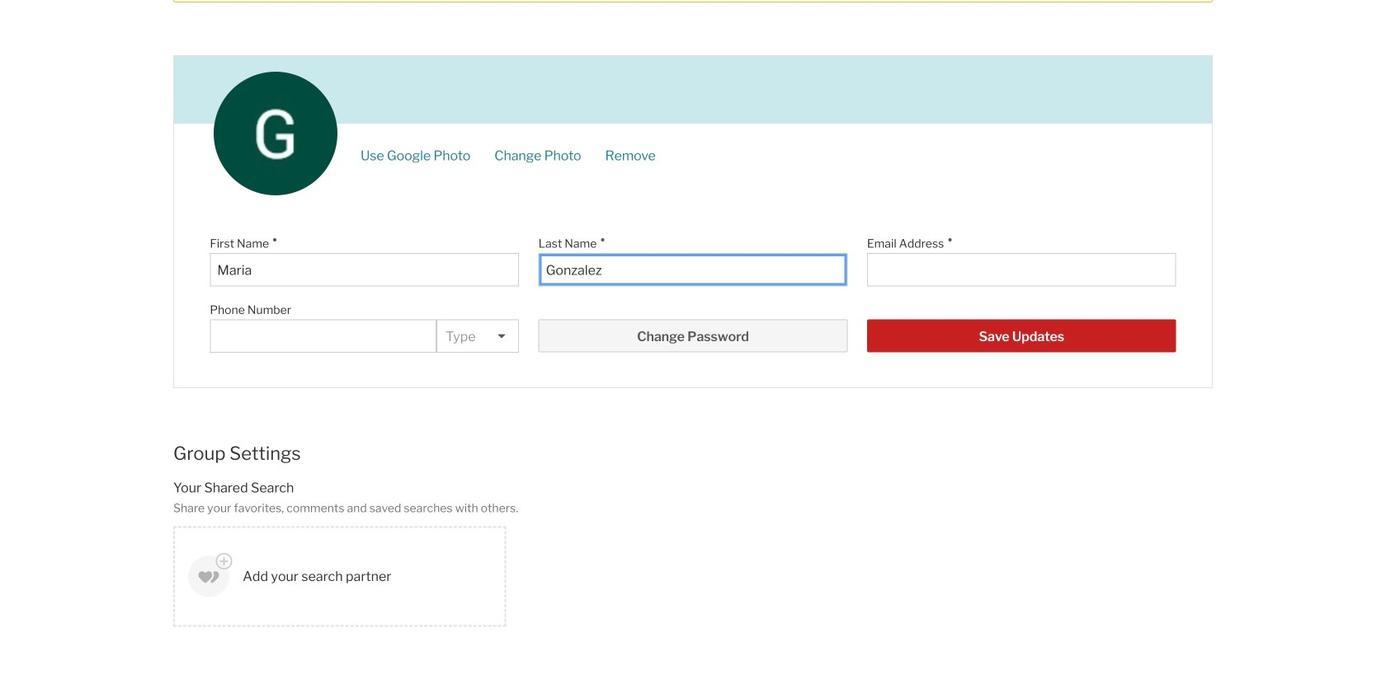 Task type: vqa. For each thing, say whether or not it's contained in the screenshot.
1
no



Task type: describe. For each thing, give the bounding box(es) containing it.
last name. required field. element
[[538, 228, 839, 253]]

Last Name text field
[[546, 262, 840, 278]]



Task type: locate. For each thing, give the bounding box(es) containing it.
first name. required field. element
[[210, 228, 511, 253]]

email address. required field. element
[[867, 228, 1168, 253]]

section
[[173, 0, 1213, 2]]

phone number element
[[210, 295, 428, 320]]

First Name text field
[[217, 262, 512, 278]]



